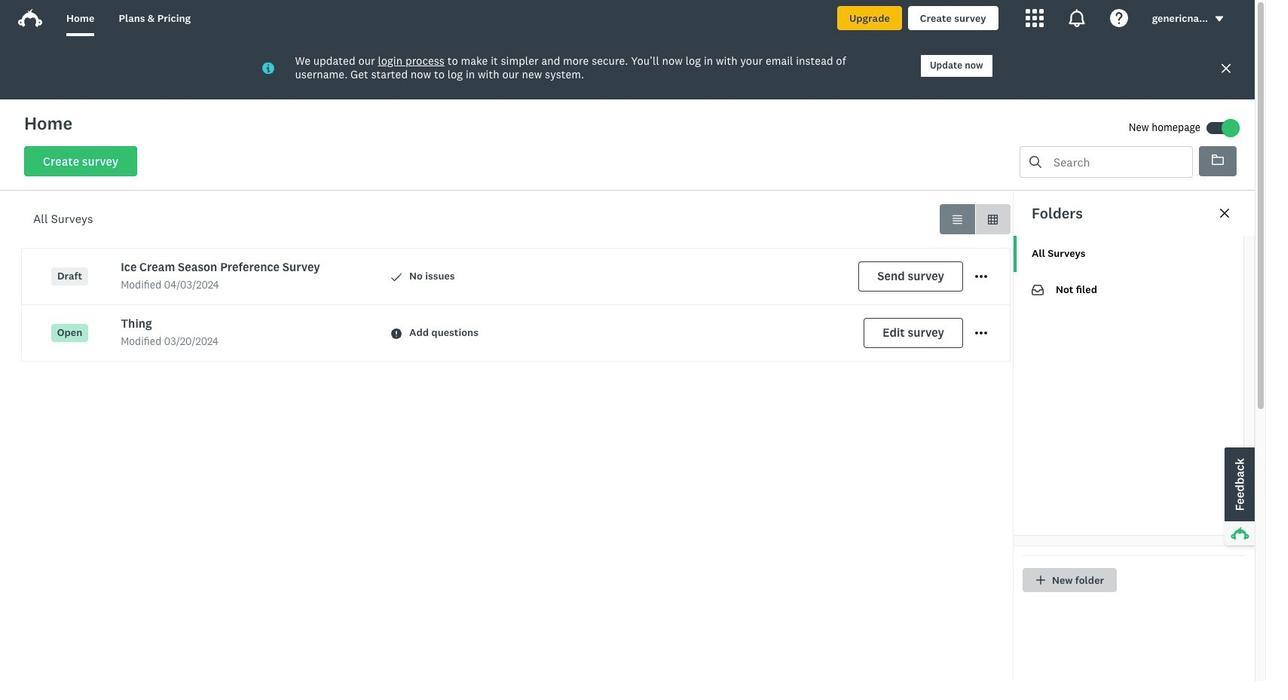 Task type: vqa. For each thing, say whether or not it's contained in the screenshot.
Search image
yes



Task type: locate. For each thing, give the bounding box(es) containing it.
help icon image
[[1110, 9, 1129, 27]]

open menu image
[[976, 271, 988, 283], [976, 327, 988, 340], [976, 332, 988, 335]]

2 brand logo image from the top
[[18, 9, 42, 27]]

notification center icon image
[[1068, 9, 1086, 27]]

group
[[940, 204, 1011, 235]]

open menu image
[[976, 275, 988, 278]]

dropdown arrow icon image
[[1215, 14, 1225, 24], [1216, 16, 1224, 22]]

new folder image
[[1036, 575, 1047, 586], [1037, 576, 1046, 585]]

products icon image
[[1026, 9, 1044, 27], [1026, 9, 1044, 27]]

1 open menu image from the top
[[976, 271, 988, 283]]

1 brand logo image from the top
[[18, 6, 42, 30]]

open menu image for no issues icon
[[976, 271, 988, 283]]

brand logo image
[[18, 6, 42, 30], [18, 9, 42, 27]]

response based pricing icon image
[[1050, 495, 1099, 544]]

2 open menu image from the top
[[976, 327, 988, 340]]

open menu image for warning image
[[976, 327, 988, 340]]

x image
[[1221, 62, 1233, 74]]

3 open menu image from the top
[[976, 332, 988, 335]]

dialog
[[1013, 191, 1255, 682]]

not filed image
[[1032, 285, 1044, 296]]

not filed image
[[1032, 284, 1044, 296]]



Task type: describe. For each thing, give the bounding box(es) containing it.
search image
[[1030, 156, 1042, 168]]

folders image
[[1212, 155, 1225, 165]]

search image
[[1030, 156, 1042, 168]]

folders image
[[1212, 154, 1225, 166]]

no issues image
[[391, 272, 402, 282]]

Search text field
[[1042, 147, 1193, 177]]

warning image
[[391, 328, 402, 339]]



